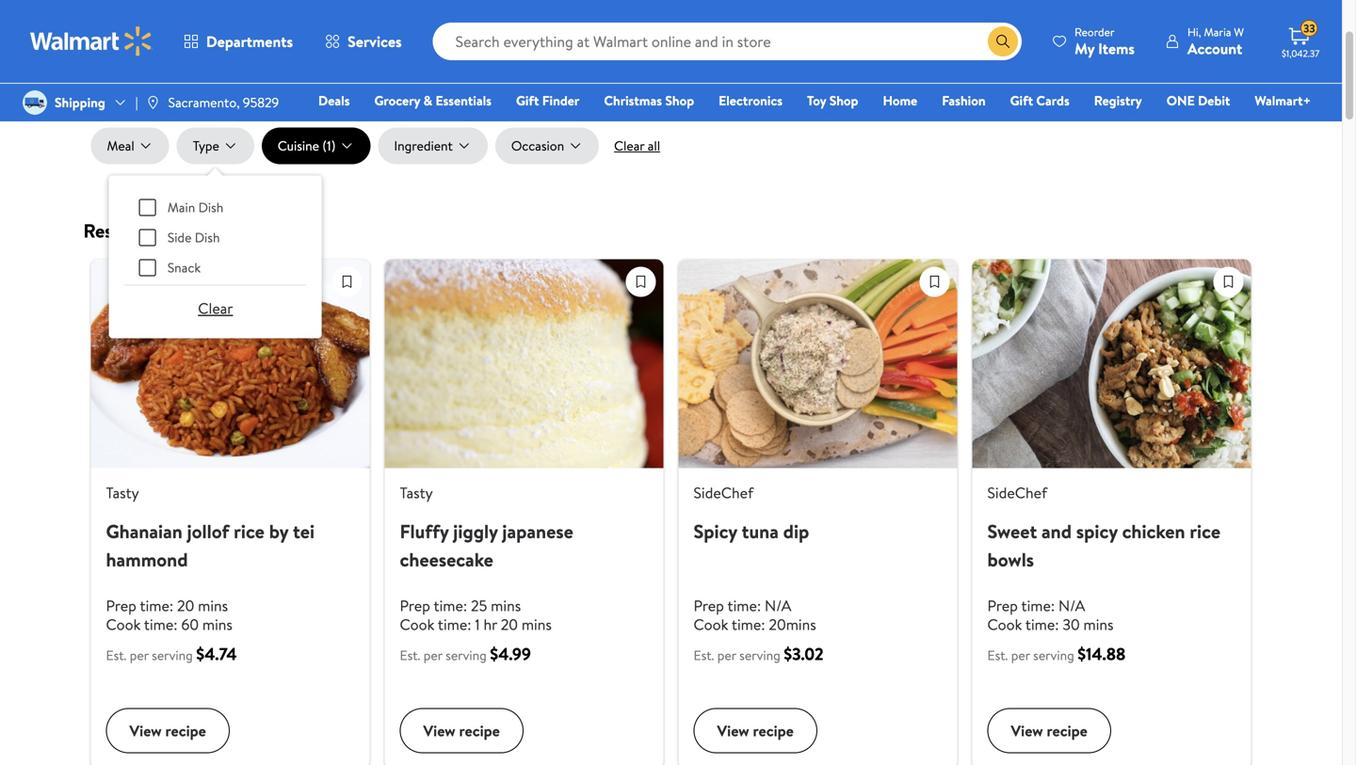 Task type: locate. For each thing, give the bounding box(es) containing it.
2 shop from the left
[[830, 91, 859, 110]]

2 tasty from the left
[[400, 483, 433, 504]]

view recipe for ghanaian jollof rice by tei hammond
[[130, 721, 206, 742]]

per inside est. per serving $14.88
[[1012, 647, 1031, 665]]

0 horizontal spatial 20
[[177, 596, 194, 617]]

view recipe down est. per serving $4.74
[[130, 721, 206, 742]]

and left spicy
[[1042, 519, 1072, 545]]

mins up $4.99 at the bottom left of the page
[[522, 615, 552, 636]]

1 per from the left
[[130, 647, 149, 665]]

est. per serving $4.74
[[106, 643, 237, 667]]

2 view recipe from the left
[[424, 721, 500, 742]]

est. inside est. per serving $14.88
[[988, 647, 1008, 665]]

2 rice from the left
[[1190, 519, 1221, 545]]

1 serving from the left
[[152, 647, 193, 665]]

3 view from the left
[[717, 721, 750, 742]]

1 horizontal spatial clear
[[614, 137, 645, 155]]

20mins
[[769, 615, 817, 636]]

prep down cheesecake
[[400, 596, 430, 617]]

clear inside clear button
[[198, 298, 233, 319]]

4 view recipe from the left
[[1011, 721, 1088, 742]]

gift left finder
[[516, 91, 539, 110]]

time:
[[140, 596, 174, 617], [434, 596, 467, 617], [728, 596, 761, 617], [1022, 596, 1055, 617], [144, 615, 178, 636], [438, 615, 472, 636], [732, 615, 766, 636], [1026, 615, 1060, 636]]

prep inside prep time: 25 mins cook time: 1 hr 20 mins
[[400, 596, 430, 617]]

1 rice from the left
[[234, 519, 265, 545]]

3 cook from the left
[[694, 615, 729, 636]]

1 view from the left
[[130, 721, 162, 742]]

est. inside est. per serving $4.74
[[106, 647, 127, 665]]

3 est. from the left
[[694, 647, 714, 665]]

tasty up ghanaian
[[106, 483, 139, 504]]

rice left by on the left of page
[[234, 519, 265, 545]]

recipe down est. per serving $4.74
[[165, 721, 206, 742]]

serving down prep time: n/a cook time: 20mins
[[740, 647, 781, 665]]

est. for fluffy jiggly japanese cheesecake
[[400, 647, 421, 665]]

per down prep time: 20 mins cook time: 60 mins
[[130, 647, 149, 665]]

0 horizontal spatial shop
[[666, 91, 695, 110]]

0 horizontal spatial tasty
[[106, 483, 139, 504]]

one
[[1167, 91, 1195, 110]]

0 horizontal spatial rice
[[234, 519, 265, 545]]

serving inside est. per serving $4.74
[[152, 647, 193, 665]]

prep for sweet and spicy chicken rice bowls
[[988, 596, 1018, 617]]

test image
[[333, 268, 361, 296], [627, 268, 655, 296], [1215, 268, 1243, 296]]

clear all
[[614, 137, 661, 155]]

view recipe for fluffy jiggly japanese cheesecake
[[424, 721, 500, 742]]

home
[[883, 91, 918, 110]]

services button
[[309, 19, 418, 64]]

toy shop link
[[799, 90, 867, 111]]

grocery
[[374, 91, 420, 110]]

1 horizontal spatial shop
[[830, 91, 859, 110]]

1 vertical spatial dish
[[195, 228, 220, 247]]

&
[[424, 91, 433, 110]]

4 prep from the left
[[988, 596, 1018, 617]]

christmas
[[604, 91, 662, 110]]

2 gift from the left
[[1011, 91, 1034, 110]]

2 serving from the left
[[446, 647, 487, 665]]

95829
[[243, 93, 279, 112]]

shop right toy
[[830, 91, 859, 110]]

and
[[563, 35, 589, 58], [1042, 519, 1072, 545]]

meal
[[107, 137, 134, 155]]

essentials
[[436, 91, 492, 110]]

2 recipe from the left
[[459, 721, 500, 742]]

20 right hr
[[501, 615, 518, 636]]

per for spicy tuna dip
[[718, 647, 737, 665]]

2 per from the left
[[424, 647, 443, 665]]

shop right christmas
[[666, 91, 695, 110]]

1 vertical spatial and
[[1042, 519, 1072, 545]]

4 view from the left
[[1011, 721, 1044, 742]]

1 recipe from the left
[[165, 721, 206, 742]]

japanese
[[503, 519, 574, 545]]

dish
[[198, 198, 224, 217], [195, 228, 220, 247]]

per
[[130, 647, 149, 665], [424, 647, 443, 665], [718, 647, 737, 665], [1012, 647, 1031, 665]]

Search search field
[[433, 23, 1022, 60]]

serving down 30
[[1034, 647, 1075, 665]]

1 shop from the left
[[666, 91, 695, 110]]

walmart image
[[30, 26, 153, 57]]

jiggly
[[453, 519, 498, 545]]

2 sidechef from the left
[[988, 483, 1048, 504]]

n/a inside prep time: n/a cook time: 20mins
[[765, 596, 792, 617]]

est.
[[106, 647, 127, 665], [400, 647, 421, 665], [694, 647, 714, 665], [988, 647, 1008, 665]]

$3.02
[[784, 643, 824, 667]]

results (59)
[[83, 218, 180, 244]]

2 prep from the left
[[400, 596, 430, 617]]

1 horizontal spatial and
[[1042, 519, 1072, 545]]

3 test image from the left
[[1215, 268, 1243, 296]]

2 horizontal spatial test image
[[1215, 268, 1243, 296]]

tuna
[[742, 519, 779, 545]]

view
[[130, 721, 162, 742], [424, 721, 456, 742], [717, 721, 750, 742], [1011, 721, 1044, 742]]

sidechef
[[694, 483, 754, 504], [988, 483, 1048, 504]]

1 horizontal spatial n/a
[[1059, 596, 1086, 617]]

prep up est. per serving $3.02
[[694, 596, 724, 617]]

tasty up fluffy
[[400, 483, 433, 504]]

3 prep from the left
[[694, 596, 724, 617]]

sacramento, 95829
[[168, 93, 279, 112]]

gift left cards
[[1011, 91, 1034, 110]]

dip
[[784, 519, 810, 545]]

clear left 'all'
[[614, 137, 645, 155]]

recipe for spicy tuna dip
[[753, 721, 794, 742]]

sidechef up sweet
[[988, 483, 1048, 504]]

recipe for sweet and spicy chicken rice bowls
[[1047, 721, 1088, 742]]

0 vertical spatial clear
[[614, 137, 645, 155]]

mins right 30
[[1084, 615, 1114, 636]]

0 vertical spatial and
[[563, 35, 589, 58]]

2 n/a from the left
[[1059, 596, 1086, 617]]

2 est. from the left
[[400, 647, 421, 665]]

serving for fluffy jiggly japanese cheesecake
[[446, 647, 487, 665]]

serving inside est. per serving $3.02
[[740, 647, 781, 665]]

0 horizontal spatial clear
[[198, 298, 233, 319]]

1 horizontal spatial sidechef
[[988, 483, 1048, 504]]

per inside est. per serving $3.02
[[718, 647, 737, 665]]

0 horizontal spatial n/a
[[765, 596, 792, 617]]

gift finder
[[516, 91, 580, 110]]

view down est. per serving $3.02
[[717, 721, 750, 742]]

1
[[475, 615, 480, 636]]

ingredients
[[624, 35, 706, 58]]

items
[[1099, 38, 1135, 59]]

est. inside est. per serving $3.02
[[694, 647, 714, 665]]

 image
[[146, 95, 161, 110]]

debit
[[1199, 91, 1231, 110]]

2 view from the left
[[424, 721, 456, 742]]

shop for toy shop
[[830, 91, 859, 110]]

view recipe down est. per serving $4.99
[[424, 721, 500, 742]]

2 cook from the left
[[400, 615, 435, 636]]

0 horizontal spatial test image
[[333, 268, 361, 296]]

 image
[[23, 90, 47, 115]]

dish right side
[[195, 228, 220, 247]]

1 test image from the left
[[333, 268, 361, 296]]

3 view recipe from the left
[[717, 721, 794, 742]]

cook up est. per serving $3.02
[[694, 615, 729, 636]]

3 recipe from the left
[[753, 721, 794, 742]]

sweet and spicy chicken rice bowls image
[[973, 260, 1252, 469]]

1 sidechef from the left
[[694, 483, 754, 504]]

ghanaian jollof rice by tei hammond image
[[91, 260, 370, 469]]

cook up est. per serving $4.74
[[106, 615, 141, 636]]

prep inside prep time: n/a cook time: 20mins
[[694, 596, 724, 617]]

1 horizontal spatial test image
[[627, 268, 655, 296]]

view down est. per serving $4.99
[[424, 721, 456, 742]]

est. down prep time: 25 mins cook time: 1 hr 20 mins
[[400, 647, 421, 665]]

prep time: 25 mins cook time: 1 hr 20 mins
[[400, 596, 552, 636]]

view recipe down est. per serving $3.02
[[717, 721, 794, 742]]

cheesecake
[[400, 547, 494, 573]]

1 est. from the left
[[106, 647, 127, 665]]

clear for clear
[[198, 298, 233, 319]]

n/a up est. per serving $14.88
[[1059, 596, 1086, 617]]

fluffy jiggly japanese cheesecake
[[400, 519, 574, 573]]

est. down prep time: n/a cook time: 30 mins
[[988, 647, 1008, 665]]

1 horizontal spatial gift
[[1011, 91, 1034, 110]]

clear for clear all
[[614, 137, 645, 155]]

|
[[135, 93, 138, 112]]

one debit
[[1167, 91, 1231, 110]]

0 vertical spatial dish
[[198, 198, 224, 217]]

est. inside est. per serving $4.99
[[400, 647, 421, 665]]

prep down hammond
[[106, 596, 137, 617]]

per down prep time: n/a cook time: 30 mins
[[1012, 647, 1031, 665]]

prep for fluffy jiggly japanese cheesecake
[[400, 596, 430, 617]]

add
[[593, 35, 620, 58]]

1 tasty from the left
[[106, 483, 139, 504]]

prep down bowls
[[988, 596, 1018, 617]]

view down est. per serving $14.88
[[1011, 721, 1044, 742]]

recipe down est. per serving $3.02
[[753, 721, 794, 742]]

per down prep time: 25 mins cook time: 1 hr 20 mins
[[424, 647, 443, 665]]

prep
[[106, 596, 137, 617], [400, 596, 430, 617], [694, 596, 724, 617], [988, 596, 1018, 617]]

shop inside toy shop link
[[830, 91, 859, 110]]

sweet and spicy chicken rice bowls
[[988, 519, 1221, 573]]

gift
[[516, 91, 539, 110], [1011, 91, 1034, 110]]

fashion
[[942, 91, 986, 110]]

cart!
[[806, 35, 840, 58]]

prep for spicy tuna dip
[[694, 596, 724, 617]]

serving down 60
[[152, 647, 193, 665]]

3 serving from the left
[[740, 647, 781, 665]]

Snack checkbox
[[139, 260, 156, 277]]

4 recipe from the left
[[1047, 721, 1088, 742]]

reorder
[[1075, 24, 1115, 40]]

serving for spicy tuna dip
[[740, 647, 781, 665]]

side dish
[[168, 228, 220, 247]]

clear inside clear all button
[[614, 137, 645, 155]]

view for sweet and spicy chicken rice bowls
[[1011, 721, 1044, 742]]

cuisine (1) button
[[262, 128, 371, 164]]

tasty
[[106, 483, 139, 504], [400, 483, 433, 504]]

view for fluffy jiggly japanese cheesecake
[[424, 721, 456, 742]]

Side Dish checkbox
[[139, 229, 156, 246]]

serving inside est. per serving $14.88
[[1034, 647, 1075, 665]]

explore and add ingredients right to your cart!
[[503, 35, 840, 58]]

per inside est. per serving $4.99
[[424, 647, 443, 665]]

4 per from the left
[[1012, 647, 1031, 665]]

4 serving from the left
[[1034, 647, 1075, 665]]

tasty for fluffy
[[400, 483, 433, 504]]

rice right the chicken at the bottom of page
[[1190, 519, 1221, 545]]

view for ghanaian jollof rice by tei hammond
[[130, 721, 162, 742]]

main
[[168, 198, 195, 217]]

1 cook from the left
[[106, 615, 141, 636]]

1 vertical spatial clear
[[198, 298, 233, 319]]

Walmart Site-Wide search field
[[433, 23, 1022, 60]]

20
[[177, 596, 194, 617], [501, 615, 518, 636]]

view recipe for sweet and spicy chicken rice bowls
[[1011, 721, 1088, 742]]

test image for ghanaian jollof rice by tei hammond
[[333, 268, 361, 296]]

serving inside est. per serving $4.99
[[446, 647, 487, 665]]

gift finder link
[[508, 90, 588, 111]]

33
[[1304, 20, 1316, 36]]

account
[[1188, 38, 1243, 59]]

christmas shop
[[604, 91, 695, 110]]

tasty for ghanaian
[[106, 483, 139, 504]]

gift for gift finder
[[516, 91, 539, 110]]

and inside sweet and spicy chicken rice bowls
[[1042, 519, 1072, 545]]

and for spicy
[[1042, 519, 1072, 545]]

shop for christmas shop
[[666, 91, 695, 110]]

0 horizontal spatial and
[[563, 35, 589, 58]]

1 view recipe from the left
[[130, 721, 206, 742]]

per for sweet and spicy chicken rice bowls
[[1012, 647, 1031, 665]]

0 horizontal spatial sidechef
[[694, 483, 754, 504]]

0 horizontal spatial gift
[[516, 91, 539, 110]]

cook inside prep time: n/a cook time: 30 mins
[[988, 615, 1023, 636]]

per down prep time: n/a cook time: 20mins
[[718, 647, 737, 665]]

registry link
[[1086, 90, 1151, 111]]

clear down snack
[[198, 298, 233, 319]]

est. down prep time: 20 mins cook time: 60 mins
[[106, 647, 127, 665]]

n/a for tuna
[[765, 596, 792, 617]]

n/a inside prep time: n/a cook time: 30 mins
[[1059, 596, 1086, 617]]

n/a
[[765, 596, 792, 617], [1059, 596, 1086, 617]]

dish right main
[[198, 198, 224, 217]]

prep inside prep time: n/a cook time: 30 mins
[[988, 596, 1018, 617]]

est. down prep time: n/a cook time: 20mins
[[694, 647, 714, 665]]

departments button
[[168, 19, 309, 64]]

to
[[749, 35, 765, 58]]

2 test image from the left
[[627, 268, 655, 296]]

reorder my items
[[1075, 24, 1135, 59]]

est. for sweet and spicy chicken rice bowls
[[988, 647, 1008, 665]]

view down est. per serving $4.74
[[130, 721, 162, 742]]

(59)
[[147, 218, 180, 244]]

mins up $4.74
[[198, 596, 228, 617]]

recipe down est. per serving $14.88
[[1047, 721, 1088, 742]]

shop inside christmas shop link
[[666, 91, 695, 110]]

cook up est. per serving $14.88
[[988, 615, 1023, 636]]

1 gift from the left
[[516, 91, 539, 110]]

view recipe down est. per serving $14.88
[[1011, 721, 1088, 742]]

1 horizontal spatial 20
[[501, 615, 518, 636]]

sidechef up spicy
[[694, 483, 754, 504]]

1 horizontal spatial tasty
[[400, 483, 433, 504]]

cuisine
[[278, 137, 319, 155]]

4 cook from the left
[[988, 615, 1023, 636]]

prep inside prep time: 20 mins cook time: 60 mins
[[106, 596, 137, 617]]

serving down 1
[[446, 647, 487, 665]]

gift cards link
[[1002, 90, 1079, 111]]

cook up est. per serving $4.99
[[400, 615, 435, 636]]

view recipe
[[130, 721, 206, 742], [424, 721, 500, 742], [717, 721, 794, 742], [1011, 721, 1088, 742]]

mins
[[198, 596, 228, 617], [491, 596, 521, 617], [202, 615, 233, 636], [522, 615, 552, 636], [1084, 615, 1114, 636]]

recipe down est. per serving $4.99
[[459, 721, 500, 742]]

grocery & essentials link
[[366, 90, 500, 111]]

1 n/a from the left
[[765, 596, 792, 617]]

recipe for fluffy jiggly japanese cheesecake
[[459, 721, 500, 742]]

deals link
[[310, 90, 358, 111]]

and left add
[[563, 35, 589, 58]]

explore
[[503, 35, 558, 58]]

1 prep from the left
[[106, 596, 137, 617]]

20 up est. per serving $4.74
[[177, 596, 194, 617]]

3 per from the left
[[718, 647, 737, 665]]

n/a up est. per serving $3.02
[[765, 596, 792, 617]]

your
[[769, 35, 802, 58]]

1 horizontal spatial rice
[[1190, 519, 1221, 545]]

clear
[[614, 137, 645, 155], [198, 298, 233, 319]]

gift for gift cards
[[1011, 91, 1034, 110]]

per inside est. per serving $4.74
[[130, 647, 149, 665]]

4 est. from the left
[[988, 647, 1008, 665]]

meal button
[[91, 128, 169, 164]]



Task type: describe. For each thing, give the bounding box(es) containing it.
25
[[471, 596, 487, 617]]

cuisine (1)
[[278, 137, 336, 155]]

est. per serving $4.99
[[400, 643, 531, 667]]

ingredient button
[[378, 128, 488, 164]]

cook inside prep time: 25 mins cook time: 1 hr 20 mins
[[400, 615, 435, 636]]

sacramento,
[[168, 93, 240, 112]]

walmart+ link
[[1247, 90, 1320, 111]]

hi,
[[1188, 24, 1202, 40]]

deals
[[318, 91, 350, 110]]

prep for ghanaian jollof rice by tei hammond
[[106, 596, 137, 617]]

test image for sweet and spicy chicken rice bowls
[[1215, 268, 1243, 296]]

type
[[193, 137, 219, 155]]

30
[[1063, 615, 1080, 636]]

test image
[[921, 268, 949, 296]]

all
[[648, 137, 661, 155]]

toy
[[807, 91, 827, 110]]

gift cards
[[1011, 91, 1070, 110]]

right
[[710, 35, 745, 58]]

clear button
[[175, 290, 256, 327]]

hr
[[484, 615, 497, 636]]

hi, maria w account
[[1188, 24, 1245, 59]]

ghanaian jollof rice by tei hammond
[[106, 519, 315, 573]]

spicy
[[694, 519, 738, 545]]

ingredient
[[394, 137, 453, 155]]

occasion
[[511, 137, 564, 155]]

est. per serving $14.88
[[988, 643, 1126, 667]]

20 inside prep time: 20 mins cook time: 60 mins
[[177, 596, 194, 617]]

Main Dish checkbox
[[139, 199, 156, 216]]

side
[[168, 228, 192, 247]]

occasion button
[[495, 128, 599, 164]]

$1,042.37
[[1282, 47, 1320, 60]]

prep time: 20 mins cook time: 60 mins
[[106, 596, 233, 636]]

type button
[[177, 128, 254, 164]]

spicy tuna dip image
[[679, 260, 958, 469]]

dish for main dish
[[198, 198, 224, 217]]

60
[[181, 615, 199, 636]]

search icon image
[[996, 34, 1011, 49]]

view for spicy tuna dip
[[717, 721, 750, 742]]

shipping
[[55, 93, 105, 112]]

electronics link
[[711, 90, 791, 111]]

departments
[[206, 31, 293, 52]]

n/a for and
[[1059, 596, 1086, 617]]

mins right 60
[[202, 615, 233, 636]]

registry
[[1095, 91, 1143, 110]]

bowls
[[988, 547, 1035, 573]]

cook inside prep time: 20 mins cook time: 60 mins
[[106, 615, 141, 636]]

toy shop
[[807, 91, 859, 110]]

$4.99
[[490, 643, 531, 667]]

finder
[[542, 91, 580, 110]]

view recipe for spicy tuna dip
[[717, 721, 794, 742]]

clear all button
[[599, 131, 676, 161]]

by
[[269, 519, 288, 545]]

serving for sweet and spicy chicken rice bowls
[[1034, 647, 1075, 665]]

w
[[1235, 24, 1245, 40]]

test image for fluffy jiggly japanese cheesecake
[[627, 268, 655, 296]]

(1)
[[323, 137, 336, 155]]

prep time: n/a cook time: 30 mins
[[988, 596, 1114, 636]]

recipe for ghanaian jollof rice by tei hammond
[[165, 721, 206, 742]]

20 inside prep time: 25 mins cook time: 1 hr 20 mins
[[501, 615, 518, 636]]

chicken
[[1123, 519, 1186, 545]]

sidechef for spicy
[[694, 483, 754, 504]]

spicy
[[1077, 519, 1118, 545]]

rice inside sweet and spicy chicken rice bowls
[[1190, 519, 1221, 545]]

dish for side dish
[[195, 228, 220, 247]]

ghanaian
[[106, 519, 183, 545]]

est. for ghanaian jollof rice by tei hammond
[[106, 647, 127, 665]]

prep time: n/a cook time: 20mins
[[694, 596, 817, 636]]

mins inside prep time: n/a cook time: 30 mins
[[1084, 615, 1114, 636]]

fluffy
[[400, 519, 449, 545]]

one debit link
[[1159, 90, 1239, 111]]

$4.74
[[196, 643, 237, 667]]

grocery & essentials
[[374, 91, 492, 110]]

cook inside prep time: n/a cook time: 20mins
[[694, 615, 729, 636]]

mins right 25
[[491, 596, 521, 617]]

fashion link
[[934, 90, 995, 111]]

electronics
[[719, 91, 783, 110]]

cards
[[1037, 91, 1070, 110]]

snack
[[168, 259, 201, 277]]

christmas shop link
[[596, 90, 703, 111]]

results
[[83, 218, 143, 244]]

sidechef for sweet
[[988, 483, 1048, 504]]

tei
[[293, 519, 315, 545]]

serving for ghanaian jollof rice by tei hammond
[[152, 647, 193, 665]]

est. for spicy tuna dip
[[694, 647, 714, 665]]

per for fluffy jiggly japanese cheesecake
[[424, 647, 443, 665]]

spicy tuna dip
[[694, 519, 810, 545]]

and for add
[[563, 35, 589, 58]]

rice inside 'ghanaian jollof rice by tei hammond'
[[234, 519, 265, 545]]

fluffy jiggly japanese cheesecake image
[[385, 260, 664, 469]]

walmart+
[[1255, 91, 1312, 110]]

est. per serving $3.02
[[694, 643, 824, 667]]

per for ghanaian jollof rice by tei hammond
[[130, 647, 149, 665]]

sweet
[[988, 519, 1038, 545]]

$14.88
[[1078, 643, 1126, 667]]

services
[[348, 31, 402, 52]]

maria
[[1205, 24, 1232, 40]]



Task type: vqa. For each thing, say whether or not it's contained in the screenshot.
$4.99
yes



